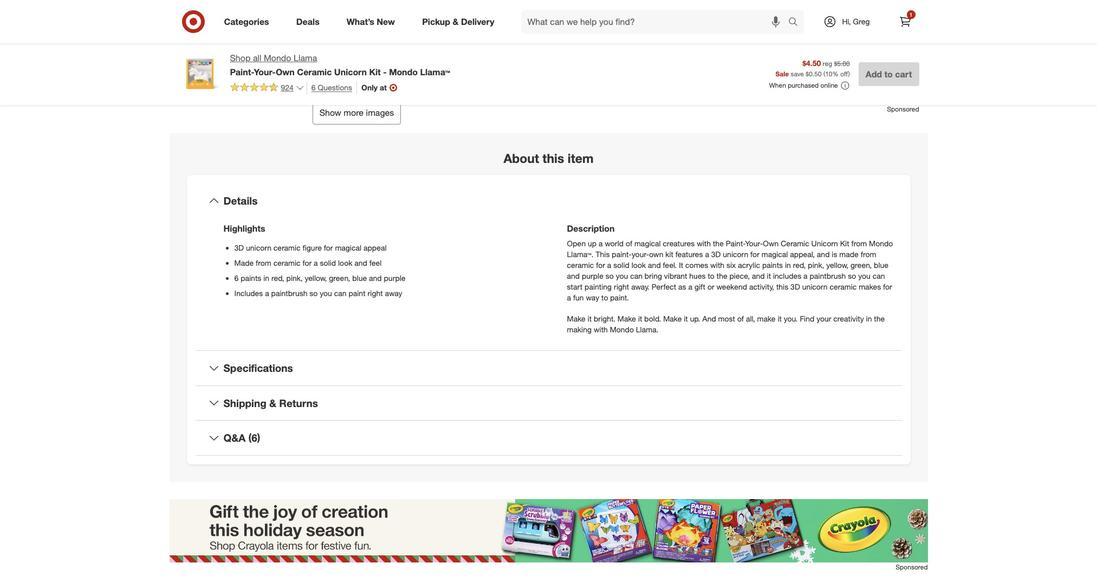 Task type: locate. For each thing, give the bounding box(es) containing it.
magical
[[635, 238, 661, 248], [335, 243, 362, 252], [762, 249, 788, 258]]

creativity
[[834, 314, 865, 323]]

1 vertical spatial pink,
[[287, 273, 303, 282]]

paint- up six
[[726, 238, 746, 248]]

a right up
[[599, 238, 603, 248]]

3d up made
[[234, 243, 244, 252]]

show more images
[[320, 107, 394, 118]]

1 vertical spatial your-
[[746, 238, 763, 248]]

yrs.
[[807, 8, 819, 17]]

six
[[727, 260, 736, 269]]

paintbrush down 6 paints in red, pink, yellow, green, blue and purple
[[271, 288, 308, 298]]

0 horizontal spatial your-
[[254, 67, 276, 77]]

0 vertical spatial your-
[[254, 67, 276, 77]]

unicorn up made
[[246, 243, 272, 252]]

1 vertical spatial fun
[[574, 293, 584, 302]]

of up paint-
[[626, 238, 633, 248]]

own up 924
[[276, 67, 295, 77]]

2 vertical spatial -
[[383, 67, 387, 77]]

you.
[[784, 314, 798, 323]]

can up makes
[[873, 271, 886, 280]]

features
[[676, 249, 703, 258]]

green, up includes a paintbrush so you can paint right away
[[329, 273, 350, 282]]

1 horizontal spatial kit
[[841, 238, 850, 248]]

or
[[708, 282, 715, 291]]

0 vertical spatial kit
[[369, 67, 381, 77]]

can
[[631, 271, 643, 280], [873, 271, 886, 280], [334, 288, 347, 298]]

1
[[910, 11, 913, 18]]

red, down made from ceramic for a solid look and feel
[[272, 273, 284, 282]]

yellow, up includes a paintbrush so you can paint right away
[[305, 273, 327, 282]]

1 vertical spatial of
[[738, 314, 744, 323]]

& inside dropdown button
[[269, 397, 277, 410]]

1 horizontal spatial solid
[[614, 260, 630, 269]]

with left six
[[711, 260, 725, 269]]

0 horizontal spatial &
[[269, 397, 277, 410]]

0 horizontal spatial solid
[[320, 258, 336, 267]]

paint-your-own ceramic unicorn kit - mondo llama&#8482;, 5 of 12 image
[[178, 0, 353, 92]]

right
[[614, 282, 630, 291], [368, 288, 383, 298]]

details
[[224, 195, 258, 207]]

unicorn inside shop all mondo llama paint-your-own ceramic unicorn kit - mondo llama™
[[334, 67, 367, 77]]

includes
[[234, 288, 263, 298]]

1 horizontal spatial this
[[777, 282, 789, 291]]

$5.00
[[835, 60, 850, 68]]

1 horizontal spatial of
[[738, 314, 744, 323]]

perfect
[[652, 282, 677, 291]]

make it bright. make it bold. make it up. and most of all, make it you. find your creativity in the making with mondo llama.
[[567, 314, 885, 334]]

0 vertical spatial advertisement region
[[562, 63, 920, 104]]

2 horizontal spatial make
[[664, 314, 682, 323]]

0 horizontal spatial green,
[[329, 273, 350, 282]]

in inside the open up a world of magical creatures with the paint-your-own ceramic unicorn kit from mondo llama™. this paint-your-own kit features a 3d unicorn for magical appeal, and is made from ceramic for a solid look and feel. it comes with six acrylic paints in red, pink, yellow, green, blue and purple so you can bring vibrant hues to the piece, and it includes a paintbrush so you can start painting right away. perfect as a gift or weekend activity, this 3d unicorn ceramic makes for a fun way to paint.
[[785, 260, 791, 269]]

&
[[453, 16, 459, 27], [269, 397, 277, 410]]

0 vertical spatial the
[[713, 238, 724, 248]]

shipping & returns
[[224, 397, 318, 410]]

bright.
[[594, 314, 616, 323]]

1 make from the left
[[567, 314, 586, 323]]

2 horizontal spatial you
[[859, 271, 871, 280]]

0 vertical spatial of
[[626, 238, 633, 248]]

paint-
[[612, 249, 632, 258]]

0 vertical spatial yellow,
[[827, 260, 849, 269]]

pink, down made from ceramic for a solid look and feel
[[287, 273, 303, 282]]

magical left appeal
[[335, 243, 362, 252]]

paints up the includes
[[763, 260, 783, 269]]

ceramic down llama at left
[[297, 67, 332, 77]]

(
[[824, 70, 826, 78]]

1 horizontal spatial yellow,
[[827, 260, 849, 269]]

unicorn
[[379, 58, 403, 66], [334, 67, 367, 77], [812, 238, 839, 248]]

paints up includes
[[241, 273, 261, 282]]

only at
[[362, 83, 387, 92]]

mondo inside make it bright. make it bold. make it up. and most of all, make it you. find your creativity in the making with mondo llama.
[[610, 325, 634, 334]]

includes a paintbrush so you can paint right away
[[234, 288, 403, 298]]

1 horizontal spatial purple
[[582, 271, 604, 280]]

it up activity,
[[767, 271, 771, 280]]

fun right much
[[435, 66, 444, 74]]

shop all mondo llama paint-your-own ceramic unicorn kit - mondo llama™
[[230, 53, 451, 77]]

- left small
[[677, 8, 680, 17]]

1 horizontal spatial paint-
[[726, 238, 746, 248]]

1 vertical spatial ceramic
[[781, 238, 810, 248]]

paints inside the open up a world of magical creatures with the paint-your-own ceramic unicorn kit from mondo llama™. this paint-your-own kit features a 3d unicorn for magical appeal, and is made from ceramic for a solid look and feel. it comes with six acrylic paints in red, pink, yellow, green, blue and purple so you can bring vibrant hues to the piece, and it includes a paintbrush so you can start painting right away. perfect as a gift or weekend activity, this 3d unicorn ceramic makes for a fun way to paint.
[[763, 260, 783, 269]]

$4.50 reg $5.00 sale save $ 0.50 ( 10 % off )
[[776, 59, 850, 78]]

0 vertical spatial paintbrush
[[810, 271, 846, 280]]

paintbrush down is
[[810, 271, 846, 280]]

so up the painting
[[606, 271, 614, 280]]

0 horizontal spatial item
[[568, 151, 594, 166]]

solid down paint-
[[614, 260, 630, 269]]

own up the includes
[[763, 238, 779, 248]]

add right )
[[866, 69, 883, 80]]

0 vertical spatial paint
[[379, 66, 393, 74]]

image gallery element
[[178, 0, 536, 125]]

pink, down appeal,
[[808, 260, 825, 269]]

0 vertical spatial item
[[902, 37, 915, 45]]

paint inside rainbow unicorn - cute and easy to paint had so much fun
[[379, 66, 393, 74]]

save
[[791, 70, 804, 78]]

add item
[[888, 37, 915, 45]]

hi, greg
[[843, 17, 870, 26]]

hazard
[[652, 8, 675, 17]]

1 horizontal spatial your-
[[746, 238, 763, 248]]

0 horizontal spatial paint-
[[230, 67, 254, 77]]

mondo inside the open up a world of magical creatures with the paint-your-own ceramic unicorn kit from mondo llama™. this paint-your-own kit features a 3d unicorn for magical appeal, and is made from ceramic for a solid look and feel. it comes with six acrylic paints in red, pink, yellow, green, blue and purple so you can bring vibrant hues to the piece, and it includes a paintbrush so you can start painting right away. perfect as a gift or weekend activity, this 3d unicorn ceramic makes for a fun way to paint.
[[870, 238, 894, 248]]

photo from unicorn, 6 of 12 image
[[361, 0, 536, 92]]

q&a (6) button
[[195, 421, 902, 456]]

make
[[567, 314, 586, 323], [618, 314, 636, 323], [664, 314, 682, 323]]

0 vertical spatial own
[[276, 67, 295, 77]]

and left is
[[817, 249, 830, 258]]

2 horizontal spatial -
[[677, 8, 680, 17]]

for right eligible
[[614, 36, 624, 46]]

0 horizontal spatial kit
[[369, 67, 381, 77]]

item down 1 link
[[902, 37, 915, 45]]

0 horizontal spatial purple
[[384, 273, 406, 282]]

solid inside the open up a world of magical creatures with the paint-your-own ceramic unicorn kit from mondo llama™. this paint-your-own kit features a 3d unicorn for magical appeal, and is made from ceramic for a solid look and feel. it comes with six acrylic paints in red, pink, yellow, green, blue and purple so you can bring vibrant hues to the piece, and it includes a paintbrush so you can start painting right away. perfect as a gift or weekend activity, this 3d unicorn ceramic makes for a fun way to paint.
[[614, 260, 630, 269]]

add for add to cart
[[866, 69, 883, 80]]

magical up 'your-'
[[635, 238, 661, 248]]

right up paint.
[[614, 282, 630, 291]]

in up the includes
[[785, 260, 791, 269]]

and
[[476, 58, 487, 66], [817, 249, 830, 258], [355, 258, 367, 267], [648, 260, 661, 269], [567, 271, 580, 280], [752, 271, 765, 280], [369, 273, 382, 282]]

1 horizontal spatial 3d
[[712, 249, 721, 258]]

1 vertical spatial paint
[[349, 288, 366, 298]]

1 horizontal spatial paint
[[379, 66, 393, 74]]

it
[[767, 271, 771, 280], [588, 314, 592, 323], [639, 314, 643, 323], [684, 314, 688, 323], [778, 314, 782, 323]]

sponsored region
[[169, 500, 928, 584]]

appeal
[[364, 243, 387, 252]]

purple inside the open up a world of magical creatures with the paint-your-own ceramic unicorn kit from mondo llama™. this paint-your-own kit features a 3d unicorn for magical appeal, and is made from ceramic for a solid look and feel. it comes with six acrylic paints in red, pink, yellow, green, blue and purple so you can bring vibrant hues to the piece, and it includes a paintbrush so you can start painting right away. perfect as a gift or weekend activity, this 3d unicorn ceramic makes for a fun way to paint.
[[582, 271, 604, 280]]

kit up made
[[841, 238, 850, 248]]

purchased
[[788, 82, 819, 90]]

1 vertical spatial paint-
[[726, 238, 746, 248]]

right left away
[[368, 288, 383, 298]]

up
[[588, 238, 597, 248]]

fun inside the open up a world of magical creatures with the paint-your-own ceramic unicorn kit from mondo llama™. this paint-your-own kit features a 3d unicorn for magical appeal, and is made from ceramic for a solid look and feel. it comes with six acrylic paints in red, pink, yellow, green, blue and purple so you can bring vibrant hues to the piece, and it includes a paintbrush so you can start painting right away. perfect as a gift or weekend activity, this 3d unicorn ceramic makes for a fun way to paint.
[[574, 293, 584, 302]]

- inside shop all mondo llama paint-your-own ceramic unicorn kit - mondo llama™
[[383, 67, 387, 77]]

1 vertical spatial -
[[456, 58, 458, 66]]

look up 6 paints in red, pink, yellow, green, blue and purple
[[338, 258, 353, 267]]

1 horizontal spatial add
[[888, 37, 900, 45]]

- left cute
[[456, 58, 458, 66]]

own
[[650, 249, 664, 258]]

appeal,
[[791, 249, 815, 258]]

3d right features on the top of page
[[712, 249, 721, 258]]

2 horizontal spatial unicorn
[[812, 238, 839, 248]]

red, down appeal,
[[794, 260, 806, 269]]

& left returns
[[269, 397, 277, 410]]

reg
[[823, 60, 833, 68]]

paint- inside the open up a world of magical creatures with the paint-your-own ceramic unicorn kit from mondo llama™. this paint-your-own kit features a 3d unicorn for magical appeal, and is made from ceramic for a solid look and feel. it comes with six acrylic paints in red, pink, yellow, green, blue and purple so you can bring vibrant hues to the piece, and it includes a paintbrush so you can start painting right away. perfect as a gift or weekend activity, this 3d unicorn ceramic makes for a fun way to paint.
[[726, 238, 746, 248]]

specifications button
[[195, 351, 902, 386]]

6 paints in red, pink, yellow, green, blue and purple
[[234, 273, 406, 282]]

0 horizontal spatial red,
[[272, 273, 284, 282]]

1 vertical spatial 6
[[234, 273, 239, 282]]

you up makes
[[859, 271, 871, 280]]

1 horizontal spatial in
[[785, 260, 791, 269]]

0 horizontal spatial magical
[[335, 243, 362, 252]]

-
[[677, 8, 680, 17], [456, 58, 458, 66], [383, 67, 387, 77]]

0 vertical spatial fun
[[435, 66, 444, 74]]

way
[[586, 293, 600, 302]]

1 horizontal spatial 6
[[312, 83, 316, 92]]

purple up away
[[384, 273, 406, 282]]

6 down made
[[234, 273, 239, 282]]

mondo up makes
[[870, 238, 894, 248]]

6 inside "link"
[[312, 83, 316, 92]]

3d
[[234, 243, 244, 252], [712, 249, 721, 258], [791, 282, 801, 291]]

show
[[320, 107, 341, 118]]

and left easy
[[476, 58, 487, 66]]

about
[[504, 151, 539, 166]]

1 horizontal spatial look
[[632, 260, 646, 269]]

pickup
[[422, 16, 451, 27]]

1 horizontal spatial paintbrush
[[810, 271, 846, 280]]

1 horizontal spatial own
[[763, 238, 779, 248]]

1 vertical spatial this
[[777, 282, 789, 291]]

6 for 6 paints in red, pink, yellow, green, blue and purple
[[234, 273, 239, 282]]

paint left away
[[349, 288, 366, 298]]

1 vertical spatial &
[[269, 397, 277, 410]]

1 vertical spatial own
[[763, 238, 779, 248]]

questions
[[318, 83, 352, 92]]

make up making
[[567, 314, 586, 323]]

2 vertical spatial with
[[594, 325, 608, 334]]

- left had
[[383, 67, 387, 77]]

paint left had
[[379, 66, 393, 74]]

unicorn inside rainbow unicorn - cute and easy to paint had so much fun
[[432, 58, 454, 66]]

$
[[806, 70, 809, 78]]

unicorn up six
[[723, 249, 749, 258]]

item up 'details' dropdown button
[[568, 151, 594, 166]]

6 left questions
[[312, 83, 316, 92]]

2 vertical spatial unicorn
[[812, 238, 839, 248]]

1 vertical spatial red,
[[272, 273, 284, 282]]

ceramic up appeal,
[[781, 238, 810, 248]]

0 horizontal spatial 6
[[234, 273, 239, 282]]

10
[[826, 70, 833, 78]]

2 horizontal spatial magical
[[762, 249, 788, 258]]

unicorn up had
[[379, 58, 403, 66]]

this down the includes
[[777, 282, 789, 291]]

2 vertical spatial the
[[875, 314, 885, 323]]

0 horizontal spatial yellow,
[[305, 273, 327, 282]]

0 horizontal spatial own
[[276, 67, 295, 77]]

2 horizontal spatial 3d
[[791, 282, 801, 291]]

1 horizontal spatial paints
[[763, 260, 783, 269]]

parts.
[[702, 8, 722, 17]]

1 horizontal spatial green,
[[851, 260, 872, 269]]

and down feel
[[369, 273, 382, 282]]

eligible for registries
[[584, 36, 662, 46]]

mondo
[[264, 53, 291, 63], [389, 67, 418, 77], [870, 238, 894, 248], [610, 325, 634, 334]]

to inside button
[[885, 69, 893, 80]]

to inside rainbow unicorn - cute and easy to paint had so much fun
[[504, 58, 510, 66]]

of inside make it bright. make it bold. make it up. and most of all, make it you. find your creativity in the making with mondo llama.
[[738, 314, 744, 323]]

in right creativity
[[867, 314, 873, 323]]

llama™
[[420, 67, 451, 77]]

ceramic down llama™.
[[567, 260, 594, 269]]

pickup & delivery link
[[413, 10, 508, 34]]

fun down start
[[574, 293, 584, 302]]

0 horizontal spatial in
[[264, 273, 269, 282]]

2 horizontal spatial in
[[867, 314, 873, 323]]

add item button
[[874, 33, 920, 50]]

0 horizontal spatial 3d
[[234, 243, 244, 252]]

1 vertical spatial kit
[[841, 238, 850, 248]]

away.
[[632, 282, 650, 291]]

blue up makes
[[874, 260, 889, 269]]

pink,
[[808, 260, 825, 269], [287, 273, 303, 282]]

unicorn up llama™
[[432, 58, 454, 66]]

for up the acrylic
[[751, 249, 760, 258]]

mondo down rainbow
[[389, 67, 418, 77]]

you down 6 paints in red, pink, yellow, green, blue and purple
[[320, 288, 332, 298]]

0 vertical spatial in
[[785, 260, 791, 269]]

6 for 6 questions
[[312, 83, 316, 92]]

0 horizontal spatial -
[[383, 67, 387, 77]]

1 horizontal spatial &
[[453, 16, 459, 27]]

0 vertical spatial this
[[543, 151, 565, 166]]

your- down all
[[254, 67, 276, 77]]

for right figure on the top of page
[[324, 243, 333, 252]]

of
[[626, 238, 633, 248], [738, 314, 744, 323]]

unicorn up is
[[812, 238, 839, 248]]

0 vertical spatial paints
[[763, 260, 783, 269]]

add down 1 link
[[888, 37, 900, 45]]

green, down made
[[851, 260, 872, 269]]

magical up the includes
[[762, 249, 788, 258]]

yellow, down is
[[827, 260, 849, 269]]

what's new link
[[338, 10, 409, 34]]

kit inside shop all mondo llama paint-your-own ceramic unicorn kit - mondo llama™
[[369, 67, 381, 77]]

make
[[758, 314, 776, 323]]

to right easy
[[504, 58, 510, 66]]

1 vertical spatial unicorn
[[334, 67, 367, 77]]

world
[[605, 238, 624, 248]]

yellow, inside the open up a world of magical creatures with the paint-your-own ceramic unicorn kit from mondo llama™. this paint-your-own kit features a 3d unicorn for magical appeal, and is made from ceramic for a solid look and feel. it comes with six acrylic paints in red, pink, yellow, green, blue and purple so you can bring vibrant hues to the piece, and it includes a paintbrush so you can start painting right away. perfect as a gift or weekend activity, this 3d unicorn ceramic makes for a fun way to paint.
[[827, 260, 849, 269]]

green,
[[851, 260, 872, 269], [329, 273, 350, 282]]

paintbrush
[[810, 271, 846, 280], [271, 288, 308, 298]]

1 vertical spatial in
[[264, 273, 269, 282]]

this right the about
[[543, 151, 565, 166]]

1 horizontal spatial -
[[456, 58, 458, 66]]

3 make from the left
[[664, 314, 682, 323]]

for down this
[[596, 260, 606, 269]]

mondo down bright.
[[610, 325, 634, 334]]

sale
[[776, 70, 789, 78]]

paint- inside shop all mondo llama paint-your-own ceramic unicorn kit - mondo llama™
[[230, 67, 254, 77]]

1 vertical spatial paints
[[241, 273, 261, 282]]

0 horizontal spatial pink,
[[287, 273, 303, 282]]

0 horizontal spatial fun
[[435, 66, 444, 74]]

make right bright.
[[618, 314, 636, 323]]

0 horizontal spatial unicorn
[[334, 67, 367, 77]]

ceramic down 3d unicorn ceramic figure for magical appeal at the top left
[[274, 258, 301, 267]]

q&a (6)
[[224, 432, 261, 445]]

1 horizontal spatial item
[[902, 37, 915, 45]]

solid up 6 paints in red, pink, yellow, green, blue and purple
[[320, 258, 336, 267]]

kit
[[369, 67, 381, 77], [841, 238, 850, 248]]

0 vertical spatial blue
[[874, 260, 889, 269]]

1 horizontal spatial magical
[[635, 238, 661, 248]]

look inside the open up a world of magical creatures with the paint-your-own ceramic unicorn kit from mondo llama™. this paint-your-own kit features a 3d unicorn for magical appeal, and is made from ceramic for a solid look and feel. it comes with six acrylic paints in red, pink, yellow, green, blue and purple so you can bring vibrant hues to the piece, and it includes a paintbrush so you can start painting right away. perfect as a gift or weekend activity, this 3d unicorn ceramic makes for a fun way to paint.
[[632, 260, 646, 269]]

kit up only at
[[369, 67, 381, 77]]

sponsored
[[888, 105, 920, 113], [896, 564, 928, 572]]

to left cart
[[885, 69, 893, 80]]

paint- down shop
[[230, 67, 254, 77]]

warning: choking hazard - small parts. not for children under 3 yrs.
[[584, 8, 819, 17]]

so right had
[[408, 66, 415, 74]]

6
[[312, 83, 316, 92], [234, 273, 239, 282]]

3
[[800, 8, 805, 17]]

shop
[[230, 53, 251, 63]]

0 vertical spatial pink,
[[808, 260, 825, 269]]

0 horizontal spatial this
[[543, 151, 565, 166]]

0 vertical spatial ceramic
[[297, 67, 332, 77]]

eligible
[[584, 36, 611, 46]]

it left up.
[[684, 314, 688, 323]]

0 horizontal spatial make
[[567, 314, 586, 323]]

& right pickup
[[453, 16, 459, 27]]

advertisement region
[[562, 63, 920, 104], [169, 500, 928, 563]]



Task type: vqa. For each thing, say whether or not it's contained in the screenshot.
Dog
no



Task type: describe. For each thing, give the bounding box(es) containing it.
1 horizontal spatial you
[[616, 271, 628, 280]]

feel.
[[663, 260, 677, 269]]

piece,
[[730, 271, 750, 280]]

& for shipping
[[269, 397, 277, 410]]

in inside make it bright. make it bold. make it up. and most of all, make it you. find your creativity in the making with mondo llama.
[[867, 314, 873, 323]]

of inside the open up a world of magical creatures with the paint-your-own ceramic unicorn kit from mondo llama™. this paint-your-own kit features a 3d unicorn for magical appeal, and is made from ceramic for a solid look and feel. it comes with six acrylic paints in red, pink, yellow, green, blue and purple so you can bring vibrant hues to the piece, and it includes a paintbrush so you can start painting right away. perfect as a gift or weekend activity, this 3d unicorn ceramic makes for a fun way to paint.
[[626, 238, 633, 248]]

comes
[[686, 260, 709, 269]]

this
[[596, 249, 610, 258]]

sponsored inside region
[[896, 564, 928, 572]]

$4.50
[[803, 59, 821, 68]]

it up making
[[588, 314, 592, 323]]

1 vertical spatial the
[[717, 271, 728, 280]]

a down start
[[567, 293, 571, 302]]

this inside the open up a world of magical creatures with the paint-your-own ceramic unicorn kit from mondo llama™. this paint-your-own kit features a 3d unicorn for magical appeal, and is made from ceramic for a solid look and feel. it comes with six acrylic paints in red, pink, yellow, green, blue and purple so you can bring vibrant hues to the piece, and it includes a paintbrush so you can start painting right away. perfect as a gift or weekend activity, this 3d unicorn ceramic makes for a fun way to paint.
[[777, 282, 789, 291]]

green, inside the open up a world of magical creatures with the paint-your-own ceramic unicorn kit from mondo llama™. this paint-your-own kit features a 3d unicorn for magical appeal, and is made from ceramic for a solid look and feel. it comes with six acrylic paints in red, pink, yellow, green, blue and purple so you can bring vibrant hues to the piece, and it includes a paintbrush so you can start painting right away. perfect as a gift or weekend activity, this 3d unicorn ceramic makes for a fun way to paint.
[[851, 260, 872, 269]]

a right the includes
[[804, 271, 808, 280]]

2 horizontal spatial can
[[873, 271, 886, 280]]

under
[[779, 8, 798, 17]]

kit
[[666, 249, 674, 258]]

greg
[[854, 17, 870, 26]]

as
[[679, 282, 687, 291]]

returns
[[279, 397, 318, 410]]

add to cart
[[866, 69, 913, 80]]

0 vertical spatial -
[[677, 8, 680, 17]]

a down figure on the top of page
[[314, 258, 318, 267]]

images
[[366, 107, 394, 118]]

open
[[567, 238, 586, 248]]

0 horizontal spatial can
[[334, 288, 347, 298]]

made
[[840, 249, 859, 258]]

deals link
[[287, 10, 333, 34]]

up.
[[690, 314, 701, 323]]

and up activity,
[[752, 271, 765, 280]]

q&a
[[224, 432, 246, 445]]

delivery
[[461, 16, 495, 27]]

924 link
[[230, 82, 305, 95]]

llama
[[294, 53, 317, 63]]

new
[[377, 16, 395, 27]]

1 vertical spatial with
[[711, 260, 725, 269]]

and left feel
[[355, 258, 367, 267]]

own inside the open up a world of magical creatures with the paint-your-own ceramic unicorn kit from mondo llama™. this paint-your-own kit features a 3d unicorn for magical appeal, and is made from ceramic for a solid look and feel. it comes with six acrylic paints in red, pink, yellow, green, blue and purple so you can bring vibrant hues to the piece, and it includes a paintbrush so you can start painting right away. perfect as a gift or weekend activity, this 3d unicorn ceramic makes for a fun way to paint.
[[763, 238, 779, 248]]

924
[[281, 83, 294, 92]]

%
[[833, 70, 839, 78]]

pickup & delivery
[[422, 16, 495, 27]]

creatures
[[663, 238, 695, 248]]

pink, inside the open up a world of magical creatures with the paint-your-own ceramic unicorn kit from mondo llama™. this paint-your-own kit features a 3d unicorn for magical appeal, and is made from ceramic for a solid look and feel. it comes with six acrylic paints in red, pink, yellow, green, blue and purple so you can bring vibrant hues to the piece, and it includes a paintbrush so you can start painting right away. perfect as a gift or weekend activity, this 3d unicorn ceramic makes for a fun way to paint.
[[808, 260, 825, 269]]

categories link
[[215, 10, 283, 34]]

magical for of
[[635, 238, 661, 248]]

0 horizontal spatial blue
[[353, 273, 367, 282]]

and
[[703, 314, 717, 323]]

search
[[784, 17, 810, 28]]

add to cart button
[[859, 62, 920, 86]]

the inside make it bright. make it bold. make it up. and most of all, make it you. find your creativity in the making with mondo llama.
[[875, 314, 885, 323]]

shipping & returns button
[[195, 386, 902, 421]]

3d unicorn ceramic figure for magical appeal
[[234, 243, 387, 252]]

0 horizontal spatial paints
[[241, 273, 261, 282]]

registries
[[627, 36, 662, 46]]

away
[[385, 288, 403, 298]]

2 make from the left
[[618, 314, 636, 323]]

item inside button
[[902, 37, 915, 45]]

makes
[[859, 282, 882, 291]]

add for add item
[[888, 37, 900, 45]]

bring
[[645, 271, 662, 280]]

making
[[567, 325, 592, 334]]

a down this
[[608, 260, 612, 269]]

your
[[817, 314, 832, 323]]

to up or
[[708, 271, 715, 280]]

your- inside shop all mondo llama paint-your-own ceramic unicorn kit - mondo llama™
[[254, 67, 276, 77]]

fun inside rainbow unicorn - cute and easy to paint had so much fun
[[435, 66, 444, 74]]

llama™.
[[567, 249, 594, 258]]

your-
[[632, 249, 650, 258]]

search button
[[784, 10, 810, 36]]

much
[[417, 66, 433, 74]]

children
[[749, 8, 776, 17]]

what's new
[[347, 16, 395, 27]]

show more images button
[[313, 101, 401, 125]]

with inside make it bright. make it bold. make it up. and most of all, make it you. find your creativity in the making with mondo llama.
[[594, 325, 608, 334]]

and up bring
[[648, 260, 661, 269]]

for down 3d unicorn ceramic figure for magical appeal at the top left
[[303, 258, 312, 267]]

1 link
[[894, 10, 918, 34]]

6 questions
[[312, 83, 352, 92]]

choking
[[623, 8, 650, 17]]

to right way
[[602, 293, 608, 302]]

cute
[[460, 58, 474, 66]]

includes
[[774, 271, 802, 280]]

it
[[679, 260, 684, 269]]

unicorn up find
[[803, 282, 828, 291]]

image of paint-your-own ceramic unicorn kit - mondo llama™ image
[[178, 52, 221, 95]]

easy
[[489, 58, 502, 66]]

vibrant
[[665, 271, 688, 280]]

figure
[[303, 243, 322, 252]]

all,
[[746, 314, 756, 323]]

made
[[234, 258, 254, 267]]

ceramic inside shop all mondo llama paint-your-own ceramic unicorn kit - mondo llama™
[[297, 67, 332, 77]]

your- inside the open up a world of magical creatures with the paint-your-own ceramic unicorn kit from mondo llama™. this paint-your-own kit features a 3d unicorn for magical appeal, and is made from ceramic for a solid look and feel. it comes with six acrylic paints in red, pink, yellow, green, blue and purple so you can bring vibrant hues to the piece, and it includes a paintbrush so you can start painting right away. perfect as a gift or weekend activity, this 3d unicorn ceramic makes for a fun way to paint.
[[746, 238, 763, 248]]

& for pickup
[[453, 16, 459, 27]]

(6)
[[249, 432, 261, 445]]

highlights
[[224, 223, 265, 234]]

most
[[719, 314, 736, 323]]

it left 'you.'
[[778, 314, 782, 323]]

all
[[253, 53, 262, 63]]

had
[[395, 66, 406, 74]]

0 vertical spatial with
[[697, 238, 711, 248]]

ceramic left makes
[[830, 282, 857, 291]]

categories
[[224, 16, 269, 27]]

what's
[[347, 16, 375, 27]]

)
[[849, 70, 850, 78]]

unicorn inside the open up a world of magical creatures with the paint-your-own ceramic unicorn kit from mondo llama™. this paint-your-own kit features a 3d unicorn for magical appeal, and is made from ceramic for a solid look and feel. it comes with six acrylic paints in red, pink, yellow, green, blue and purple so you can bring vibrant hues to the piece, and it includes a paintbrush so you can start painting right away. perfect as a gift or weekend activity, this 3d unicorn ceramic makes for a fun way to paint.
[[812, 238, 839, 248]]

0 horizontal spatial you
[[320, 288, 332, 298]]

deals
[[296, 16, 320, 27]]

- inside rainbow unicorn - cute and easy to paint had so much fun
[[456, 58, 458, 66]]

unicorn inside image gallery element
[[379, 58, 403, 66]]

so inside rainbow unicorn - cute and easy to paint had so much fun
[[408, 66, 415, 74]]

for right makes
[[884, 282, 893, 291]]

shipping
[[224, 397, 267, 410]]

mondo right all
[[264, 53, 291, 63]]

1 vertical spatial item
[[568, 151, 594, 166]]

a right includes
[[265, 288, 269, 298]]

0 horizontal spatial paint
[[349, 288, 366, 298]]

1 vertical spatial green,
[[329, 273, 350, 282]]

1 vertical spatial advertisement region
[[169, 500, 928, 563]]

own inside shop all mondo llama paint-your-own ceramic unicorn kit - mondo llama™
[[276, 67, 295, 77]]

magical for for
[[335, 243, 362, 252]]

What can we help you find? suggestions appear below search field
[[521, 10, 791, 34]]

details button
[[195, 184, 902, 218]]

only
[[362, 83, 378, 92]]

red, inside the open up a world of magical creatures with the paint-your-own ceramic unicorn kit from mondo llama™. this paint-your-own kit features a 3d unicorn for magical appeal, and is made from ceramic for a solid look and feel. it comes with six acrylic paints in red, pink, yellow, green, blue and purple so you can bring vibrant hues to the piece, and it includes a paintbrush so you can start painting right away. perfect as a gift or weekend activity, this 3d unicorn ceramic makes for a fun way to paint.
[[794, 260, 806, 269]]

1 vertical spatial yellow,
[[305, 273, 327, 282]]

0 vertical spatial sponsored
[[888, 105, 920, 113]]

a up 'comes' on the right of the page
[[706, 249, 710, 258]]

acrylic
[[738, 260, 761, 269]]

blue inside the open up a world of magical creatures with the paint-your-own ceramic unicorn kit from mondo llama™. this paint-your-own kit features a 3d unicorn for magical appeal, and is made from ceramic for a solid look and feel. it comes with six acrylic paints in red, pink, yellow, green, blue and purple so you can bring vibrant hues to the piece, and it includes a paintbrush so you can start painting right away. perfect as a gift or weekend activity, this 3d unicorn ceramic makes for a fun way to paint.
[[874, 260, 889, 269]]

specifications
[[224, 362, 293, 374]]

small
[[683, 8, 700, 17]]

so down made
[[849, 271, 857, 280]]

weekend
[[717, 282, 748, 291]]

at
[[380, 83, 387, 92]]

0.50
[[809, 70, 822, 78]]

find
[[800, 314, 815, 323]]

off
[[841, 70, 849, 78]]

made from ceramic for a solid look and feel
[[234, 258, 382, 267]]

1 horizontal spatial can
[[631, 271, 643, 280]]

paintbrush inside the open up a world of magical creatures with the paint-your-own ceramic unicorn kit from mondo llama™. this paint-your-own kit features a 3d unicorn for magical appeal, and is made from ceramic for a solid look and feel. it comes with six acrylic paints in red, pink, yellow, green, blue and purple so you can bring vibrant hues to the piece, and it includes a paintbrush so you can start painting right away. perfect as a gift or weekend activity, this 3d unicorn ceramic makes for a fun way to paint.
[[810, 271, 846, 280]]

and up start
[[567, 271, 580, 280]]

rainbow
[[405, 58, 430, 66]]

it left bold.
[[639, 314, 643, 323]]

a right the as
[[689, 282, 693, 291]]

0 horizontal spatial look
[[338, 258, 353, 267]]

for right not
[[738, 8, 747, 17]]

kit inside the open up a world of magical creatures with the paint-your-own ceramic unicorn kit from mondo llama™. this paint-your-own kit features a 3d unicorn for magical appeal, and is made from ceramic for a solid look and feel. it comes with six acrylic paints in red, pink, yellow, green, blue and purple so you can bring vibrant hues to the piece, and it includes a paintbrush so you can start painting right away. perfect as a gift or weekend activity, this 3d unicorn ceramic makes for a fun way to paint.
[[841, 238, 850, 248]]

right inside the open up a world of magical creatures with the paint-your-own ceramic unicorn kit from mondo llama™. this paint-your-own kit features a 3d unicorn for magical appeal, and is made from ceramic for a solid look and feel. it comes with six acrylic paints in red, pink, yellow, green, blue and purple so you can bring vibrant hues to the piece, and it includes a paintbrush so you can start painting right away. perfect as a gift or weekend activity, this 3d unicorn ceramic makes for a fun way to paint.
[[614, 282, 630, 291]]

0 horizontal spatial right
[[368, 288, 383, 298]]

it inside the open up a world of magical creatures with the paint-your-own ceramic unicorn kit from mondo llama™. this paint-your-own kit features a 3d unicorn for magical appeal, and is made from ceramic for a solid look and feel. it comes with six acrylic paints in red, pink, yellow, green, blue and purple so you can bring vibrant hues to the piece, and it includes a paintbrush so you can start painting right away. perfect as a gift or weekend activity, this 3d unicorn ceramic makes for a fun way to paint.
[[767, 271, 771, 280]]

ceramic left figure on the top of page
[[274, 243, 301, 252]]

open up a world of magical creatures with the paint-your-own ceramic unicorn kit from mondo llama™. this paint-your-own kit features a 3d unicorn for magical appeal, and is made from ceramic for a solid look and feel. it comes with six acrylic paints in red, pink, yellow, green, blue and purple so you can bring vibrant hues to the piece, and it includes a paintbrush so you can start painting right away. perfect as a gift or weekend activity, this 3d unicorn ceramic makes for a fun way to paint.
[[567, 238, 894, 302]]

start
[[567, 282, 583, 291]]

ceramic inside the open up a world of magical creatures with the paint-your-own ceramic unicorn kit from mondo llama™. this paint-your-own kit features a 3d unicorn for magical appeal, and is made from ceramic for a solid look and feel. it comes with six acrylic paints in red, pink, yellow, green, blue and purple so you can bring vibrant hues to the piece, and it includes a paintbrush so you can start painting right away. perfect as a gift or weekend activity, this 3d unicorn ceramic makes for a fun way to paint.
[[781, 238, 810, 248]]

so down 6 paints in red, pink, yellow, green, blue and purple
[[310, 288, 318, 298]]

1 vertical spatial paintbrush
[[271, 288, 308, 298]]

and inside rainbow unicorn - cute and easy to paint had so much fun
[[476, 58, 487, 66]]



